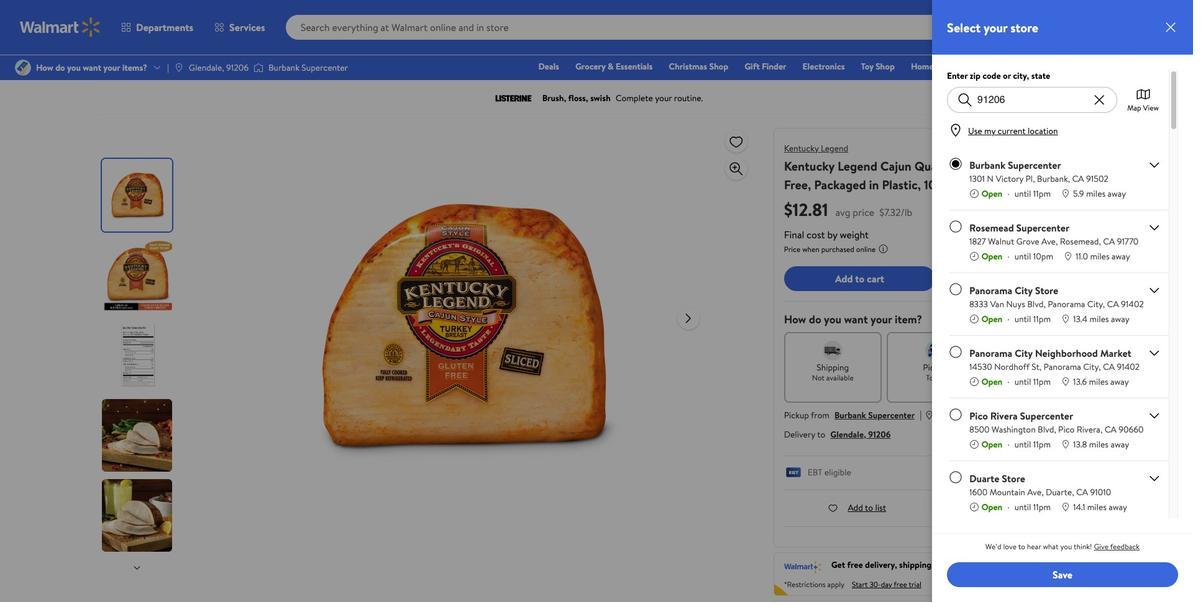 Task type: describe. For each thing, give the bounding box(es) containing it.
deals link
[[533, 60, 565, 73]]

delivery to glendale, 91206
[[784, 429, 891, 441]]

rosemead,
[[1060, 236, 1101, 248]]

final cost by weight
[[784, 228, 869, 242]]

delivery for today
[[1022, 362, 1054, 374]]

pickup for pickup from burbank supercenter |
[[784, 410, 809, 422]]

aisle
[[939, 410, 957, 422]]

kentucky legend cajun quarter sliced turkey, gluten-free, packaged in plastic, 10g protein per serving - image 2 of 9 image
[[102, 239, 175, 312]]

pickup from burbank supercenter |
[[784, 408, 922, 422]]

kentucky legend kentucky legend cajun quarter sliced turkey, gluten- free, packaged in plastic, 10g protein per serving $12.81 avg price $7.32/lb
[[784, 142, 1078, 222]]

14.1 miles away
[[1073, 502, 1127, 514]]

avg
[[836, 206, 850, 219]]

8 $618.20
[[1153, 14, 1174, 39]]

cost
[[807, 228, 825, 242]]

per
[[989, 176, 1007, 193]]

by
[[827, 228, 837, 242]]

meat & seafood link
[[128, 53, 188, 66]]

save
[[1053, 568, 1073, 582]]

shop for toy shop
[[876, 60, 895, 73]]

close panel image
[[1163, 20, 1178, 35]]

store inside duarte store 1600 mountain ave, duarte, ca 91010
[[1002, 472, 1025, 486]]

ca inside "panorama city neighborhood market 14530 nordhoff st, panorama city, ca 91402"
[[1103, 361, 1115, 374]]

store inside the panorama city store 8333 van nuys blvd, panorama city, ca 91402
[[1035, 284, 1058, 298]]

next image image
[[132, 563, 142, 573]]

plastic,
[[882, 176, 921, 193]]

start
[[852, 580, 868, 590]]

food / meat & seafood / holiday mains buying guide / favorite holiday mains
[[96, 53, 404, 66]]

city for store
[[1015, 284, 1033, 298]]

1 vertical spatial free
[[894, 580, 907, 590]]

legal information image
[[878, 244, 888, 254]]

burbank inside "pickup from burbank supercenter |"
[[835, 410, 866, 422]]

home link
[[905, 60, 939, 73]]

location
[[1028, 125, 1058, 137]]

enter
[[947, 70, 968, 82]]

11.0 miles away
[[1076, 250, 1130, 263]]

91402 for panorama city neighborhood market
[[1117, 361, 1140, 374]]

next media item image
[[681, 311, 696, 326]]

add for add to list
[[848, 502, 863, 514]]

panorama city store 8333 van nuys blvd, panorama city, ca 91402
[[969, 284, 1144, 311]]

today for delivery
[[1029, 373, 1047, 383]]

feedback
[[1110, 542, 1140, 552]]

essentials
[[616, 60, 653, 73]]

burbank supercenter store details image
[[1147, 158, 1162, 173]]

burbank supercenter 1301 n victory pl, burbank, ca 91502
[[969, 158, 1109, 185]]

rosemead
[[969, 221, 1014, 235]]

to inside select your store dialog
[[1018, 542, 1025, 552]]

90660
[[1119, 424, 1144, 436]]

aisle a33
[[939, 410, 974, 422]]

0 vertical spatial pico
[[969, 410, 988, 423]]

11pm for store
[[1033, 313, 1051, 326]]

quarter
[[915, 158, 958, 175]]

1 / from the left
[[120, 53, 123, 66]]

11pm for supercenter
[[1033, 439, 1051, 451]]

home
[[911, 60, 934, 73]]

food
[[96, 53, 115, 66]]

pickup for pickup today
[[923, 362, 948, 374]]

a33
[[959, 410, 974, 422]]

burbank,
[[1037, 173, 1070, 185]]

online
[[856, 244, 876, 255]]

enter zip code or city, state
[[947, 70, 1050, 82]]

christmas shop link
[[663, 60, 734, 73]]

market
[[1100, 347, 1132, 360]]

to for registry
[[1013, 502, 1021, 514]]

ca inside 'pico rivera supercenter 8500 washington blvd, pico rivera, ca 90660'
[[1105, 424, 1117, 436]]

13.8 miles away
[[1073, 439, 1129, 451]]

add for add to registry
[[996, 502, 1011, 514]]

*restrictions apply
[[784, 580, 845, 590]]

give
[[1094, 542, 1109, 552]]

open for duarte store
[[981, 502, 1003, 514]]

kentucky legend cajun quarter sliced turkey, gluten-free, packaged in plastic, 10g protein per serving - image 1 of 9 image
[[102, 159, 175, 232]]

away for burbank supercenter
[[1108, 188, 1126, 200]]

open for panorama city neighborhood market
[[981, 376, 1003, 388]]

available
[[826, 373, 854, 383]]

0 horizontal spatial your
[[871, 312, 892, 328]]

away for duarte store
[[1109, 502, 1127, 514]]

favorite holiday mains link
[[319, 53, 404, 66]]

clear zip code or city, state field image
[[1092, 93, 1107, 108]]

· for 1301
[[1008, 188, 1010, 200]]

· for 1600
[[1008, 502, 1010, 514]]

add for add to cart
[[835, 272, 853, 286]]

free,
[[784, 176, 811, 193]]

my
[[984, 125, 996, 137]]

we'd
[[986, 542, 1002, 552]]

away for panorama city store
[[1111, 313, 1130, 326]]

what
[[1043, 542, 1059, 552]]

use my current location
[[968, 125, 1058, 137]]

91402 for panorama city store
[[1121, 298, 1144, 311]]

rosemead supercenter store details image
[[1147, 221, 1162, 236]]

add to registry
[[996, 502, 1052, 514]]

ad disclaimer and feedback for skylinedisplayad image
[[1088, 89, 1097, 99]]

zoom image modal image
[[729, 162, 744, 176]]

1827 walnut grove ave, rosemead, ca 91770. element
[[969, 236, 1139, 248]]

away for panorama city neighborhood market
[[1111, 376, 1129, 388]]

· for 1827
[[1008, 250, 1010, 263]]

toy shop
[[861, 60, 895, 73]]

grocery & essentials link
[[570, 60, 658, 73]]

city, for neighborhood
[[1083, 361, 1101, 374]]

panorama up 14530
[[969, 347, 1012, 360]]

grove
[[1016, 236, 1039, 248]]

delivery today
[[1022, 362, 1054, 383]]

delivery for to
[[784, 429, 815, 441]]

ca inside duarte store 1600 mountain ave, duarte, ca 91010
[[1076, 487, 1088, 499]]

pico rivera supercenter store details image
[[1147, 409, 1162, 424]]

until for 1827
[[1015, 250, 1031, 263]]

blvd, inside the panorama city store 8333 van nuys blvd, panorama city, ca 91402
[[1027, 298, 1046, 311]]

registry link
[[1024, 60, 1067, 73]]

view
[[1143, 103, 1159, 113]]

eligible
[[824, 467, 851, 479]]

gift finder link
[[739, 60, 792, 73]]

washington
[[992, 424, 1036, 436]]

$12.81
[[784, 198, 828, 222]]

kentucky legend cajun quarter sliced turkey, gluten-free, packaged in plastic, 10g protein per serving - image 5 of 9 image
[[102, 480, 175, 552]]

ebt eligible
[[808, 467, 851, 479]]

intent image for pickup image
[[926, 341, 945, 361]]

panorama down neighborhood
[[1044, 361, 1081, 374]]

your inside dialog
[[984, 19, 1008, 36]]

to for glendale,
[[817, 429, 825, 441]]

in
[[869, 176, 879, 193]]

map
[[1127, 103, 1141, 113]]

0 vertical spatial you
[[824, 312, 842, 328]]

add to favorites list, kentucky legend cajun quarter sliced turkey, gluten-free, packaged in plastic, 10g protein per serving image
[[729, 134, 744, 149]]

how
[[784, 312, 806, 328]]

intent image for shipping image
[[823, 341, 843, 361]]

ca inside the panorama city store 8333 van nuys blvd, panorama city, ca 91402
[[1107, 298, 1119, 311]]

open for rosemead supercenter
[[981, 250, 1003, 263]]

toy
[[861, 60, 874, 73]]

buying
[[256, 53, 282, 66]]

open · until 11pm for 1301
[[981, 188, 1051, 200]]

$618.20
[[1153, 30, 1174, 39]]

turkey,
[[996, 158, 1034, 175]]

Enter zip code or city, state text field
[[973, 88, 1092, 112]]

open · until 11pm for neighborhood
[[981, 376, 1051, 388]]

panorama city neighborhood market 14530 nordhoff st, panorama city, ca 91402
[[969, 347, 1140, 374]]

get
[[831, 559, 845, 571]]



Task type: locate. For each thing, give the bounding box(es) containing it.
to right "love"
[[1018, 542, 1025, 552]]

trial
[[909, 580, 922, 590]]

/ right seafood
[[193, 53, 197, 66]]

walmart plus image
[[784, 559, 821, 574]]

1 until from the top
[[1015, 188, 1031, 200]]

to down mountain
[[1013, 502, 1021, 514]]

& right grocery at the top
[[608, 60, 614, 73]]

1 horizontal spatial free
[[894, 580, 907, 590]]

miles for panorama city store
[[1090, 313, 1109, 326]]

supercenter inside 'pico rivera supercenter 8500 washington blvd, pico rivera, ca 90660'
[[1020, 410, 1073, 423]]

4 until from the top
[[1015, 376, 1031, 388]]

1600 mountain ave, duarte, ca 91010. element
[[969, 487, 1127, 499]]

1 horizontal spatial holiday
[[352, 53, 380, 66]]

0 vertical spatial city,
[[1087, 298, 1105, 311]]

price when purchased online
[[784, 244, 876, 255]]

blvd,
[[1027, 298, 1046, 311], [1038, 424, 1056, 436]]

91402 down market
[[1117, 361, 1140, 374]]

1 vertical spatial ave,
[[1027, 487, 1044, 499]]

until
[[1015, 188, 1031, 200], [1015, 250, 1031, 263], [1015, 313, 1031, 326], [1015, 376, 1031, 388], [1015, 439, 1031, 451], [1015, 502, 1031, 514]]

open down n
[[981, 188, 1003, 200]]

city, up 13.4 miles away
[[1087, 298, 1105, 311]]

shop right toy at the top of the page
[[876, 60, 895, 73]]

ca up the 14.1
[[1076, 487, 1088, 499]]

you right what
[[1060, 542, 1072, 552]]

your right "want"
[[871, 312, 892, 328]]

to inside add to cart button
[[855, 272, 865, 286]]

· down nordhoff
[[1008, 376, 1010, 388]]

today inside delivery today
[[1029, 373, 1047, 383]]

10g
[[924, 176, 943, 193]]

city, up 13.6 miles away at the bottom
[[1083, 361, 1101, 374]]

store
[[1011, 19, 1038, 36]]

your left the store
[[984, 19, 1008, 36]]

0 vertical spatial pickup
[[923, 362, 948, 374]]

list
[[875, 502, 886, 514]]

supercenter inside rosemead supercenter 1827 walnut grove ave, rosemead, ca 91770
[[1016, 221, 1070, 235]]

give feedback button
[[1094, 542, 1140, 553]]

panorama city neighborhood market store details image
[[1147, 346, 1162, 361]]

away up market
[[1111, 313, 1130, 326]]

to
[[855, 272, 865, 286], [817, 429, 825, 441], [865, 502, 873, 514], [1013, 502, 1021, 514], [1018, 542, 1025, 552]]

1 horizontal spatial today
[[1029, 373, 1047, 383]]

0 vertical spatial ave,
[[1042, 236, 1058, 248]]

1 vertical spatial pico
[[1058, 424, 1075, 436]]

/ right food link
[[120, 53, 123, 66]]

packaged
[[814, 176, 866, 193]]

11pm down 8500 washington blvd, pico rivera, ca 90660. element
[[1033, 439, 1051, 451]]

you right do
[[824, 312, 842, 328]]

blvd, inside 'pico rivera supercenter 8500 washington blvd, pico rivera, ca 90660'
[[1038, 424, 1056, 436]]

free right the get
[[847, 559, 863, 571]]

1 today from the left
[[926, 373, 945, 383]]

group
[[773, 601, 1097, 603]]

legend up in at the right of the page
[[838, 158, 877, 175]]

intent image for delivery image
[[1028, 341, 1048, 361]]

5 open · until 11pm from the top
[[981, 502, 1051, 514]]

91010
[[1090, 487, 1111, 499]]

0 vertical spatial free
[[847, 559, 863, 571]]

1 city from the top
[[1015, 284, 1033, 298]]

0 vertical spatial your
[[984, 19, 1008, 36]]

11pm for 1600
[[1033, 502, 1051, 514]]

1 horizontal spatial store
[[1035, 284, 1058, 298]]

0 horizontal spatial mains
[[232, 53, 254, 66]]

1 open · until 11pm from the top
[[981, 188, 1051, 200]]

91402 inside "panorama city neighborhood market 14530 nordhoff st, panorama city, ca 91402"
[[1117, 361, 1140, 374]]

store up mountain
[[1002, 472, 1025, 486]]

91402 inside the panorama city store 8333 van nuys blvd, panorama city, ca 91402
[[1121, 298, 1144, 311]]

5 · from the top
[[1008, 439, 1010, 451]]

gift
[[745, 60, 760, 73]]

panorama up van
[[969, 284, 1012, 298]]

zip
[[970, 70, 981, 82]]

0 vertical spatial kentucky
[[784, 142, 819, 155]]

to for list
[[865, 502, 873, 514]]

kentucky up free,
[[784, 142, 819, 155]]

or
[[1003, 70, 1011, 82]]

seafood
[[157, 53, 188, 66]]

ca inside the burbank supercenter 1301 n victory pl, burbank, ca 91502
[[1072, 173, 1084, 185]]

miles down 91010
[[1087, 502, 1107, 514]]

pickup left the from
[[784, 410, 809, 422]]

think!
[[1074, 542, 1092, 552]]

1 11pm from the top
[[1033, 188, 1051, 200]]

pico up 13.8
[[1058, 424, 1075, 436]]

6 · from the top
[[1008, 502, 1010, 514]]

ave, inside rosemead supercenter 1827 walnut grove ave, rosemead, ca 91770
[[1042, 236, 1058, 248]]

0 horizontal spatial holiday
[[202, 53, 230, 66]]

legend up packaged
[[821, 142, 848, 155]]

0 vertical spatial 91402
[[1121, 298, 1144, 311]]

select store option group
[[947, 148, 1169, 603]]

miles down 91502
[[1086, 188, 1106, 200]]

3 open · until 11pm from the top
[[981, 376, 1051, 388]]

we'd love to hear what you think! give feedback
[[986, 542, 1140, 552]]

duarte store store details image
[[1147, 472, 1162, 487]]

city, inside the panorama city store 8333 van nuys blvd, panorama city, ca 91402
[[1087, 298, 1105, 311]]

duarte store 1600 mountain ave, duarte, ca 91010
[[969, 472, 1111, 499]]

1 vertical spatial blvd,
[[1038, 424, 1056, 436]]

2 holiday from the left
[[352, 53, 380, 66]]

2 11pm from the top
[[1033, 313, 1051, 326]]

panorama city store store details image
[[1147, 283, 1162, 298]]

5.9 miles away
[[1073, 188, 1126, 200]]

8
[[1166, 14, 1171, 24]]

1 kentucky from the top
[[784, 142, 819, 155]]

until down grove
[[1015, 250, 1031, 263]]

1 vertical spatial legend
[[838, 158, 877, 175]]

11pm down 8333 van nuys blvd, panorama city, ca 91402. element
[[1033, 313, 1051, 326]]

3 open from the top
[[981, 313, 1003, 326]]

state
[[1031, 70, 1050, 82]]

away for pico rivera supercenter
[[1111, 439, 1129, 451]]

to for cart
[[855, 272, 865, 286]]

2 until from the top
[[1015, 250, 1031, 263]]

price
[[784, 244, 801, 255]]

2 · from the top
[[1008, 250, 1010, 263]]

shipping
[[817, 362, 849, 374]]

· for supercenter
[[1008, 439, 1010, 451]]

free right day
[[894, 580, 907, 590]]

open · until 11pm down nordhoff
[[981, 376, 1051, 388]]

open · until 11pm down the nuys
[[981, 313, 1051, 326]]

free
[[847, 559, 863, 571], [894, 580, 907, 590]]

1 vertical spatial store
[[1002, 472, 1025, 486]]

city up nordhoff
[[1015, 347, 1033, 360]]

auto link
[[989, 60, 1019, 73]]

ave, up registry
[[1027, 487, 1044, 499]]

ca up 13.8 miles away
[[1105, 424, 1117, 436]]

ca up 11.0 miles away
[[1103, 236, 1115, 248]]

2 mains from the left
[[382, 53, 404, 66]]

mains
[[232, 53, 254, 66], [382, 53, 404, 66]]

1 horizontal spatial pico
[[1058, 424, 1075, 436]]

you inside dialog
[[1060, 542, 1072, 552]]

love
[[1003, 542, 1017, 552]]

to left cart
[[855, 272, 865, 286]]

1 horizontal spatial &
[[608, 60, 614, 73]]

delivery,
[[865, 559, 897, 571]]

0 horizontal spatial &
[[150, 53, 155, 66]]

add down mountain
[[996, 502, 1011, 514]]

8500
[[969, 424, 990, 436]]

away down 91502
[[1108, 188, 1126, 200]]

0 horizontal spatial free
[[847, 559, 863, 571]]

ca up 13.4 miles away
[[1107, 298, 1119, 311]]

kentucky legend cajun quarter sliced turkey, gluten-free, packaged in plastic, 10g protein per serving - image 4 of 9 image
[[102, 400, 175, 472]]

14.1
[[1073, 502, 1085, 514]]

select your store
[[947, 19, 1038, 36]]

city for neighborhood
[[1015, 347, 1033, 360]]

until for neighborhood
[[1015, 376, 1031, 388]]

3 until from the top
[[1015, 313, 1031, 326]]

0 vertical spatial blvd,
[[1027, 298, 1046, 311]]

4 open · until 11pm from the top
[[981, 439, 1051, 451]]

5 open from the top
[[981, 439, 1003, 451]]

3 / from the left
[[311, 53, 314, 66]]

mains left buying
[[232, 53, 254, 66]]

add down purchased
[[835, 272, 853, 286]]

6 until from the top
[[1015, 502, 1031, 514]]

to down the from
[[817, 429, 825, 441]]

8333
[[969, 298, 988, 311]]

0 vertical spatial store
[[1035, 284, 1058, 298]]

11pm for 1301
[[1033, 188, 1051, 200]]

14530 nordhoff st, panorama city, ca 91402. element
[[969, 361, 1140, 374]]

open down 8500
[[981, 439, 1003, 451]]

2 open from the top
[[981, 250, 1003, 263]]

away down 91010
[[1109, 502, 1127, 514]]

miles right 13.4 at the bottom of page
[[1090, 313, 1109, 326]]

holiday right favorite
[[352, 53, 380, 66]]

· for store
[[1008, 313, 1010, 326]]

1 vertical spatial pickup
[[784, 410, 809, 422]]

victory
[[996, 173, 1024, 185]]

1 vertical spatial city
[[1015, 347, 1033, 360]]

rosemead supercenter 1827 walnut grove ave, rosemead, ca 91770
[[969, 221, 1139, 248]]

$7.32/lb
[[880, 206, 912, 219]]

0 vertical spatial legend
[[821, 142, 848, 155]]

11pm down the 1600 mountain ave, duarte, ca 91010. element at the right
[[1033, 502, 1051, 514]]

pico rivera supercenter 8500 washington blvd, pico rivera, ca 90660
[[969, 410, 1144, 436]]

city, for store
[[1087, 298, 1105, 311]]

1 holiday from the left
[[202, 53, 230, 66]]

1 horizontal spatial mains
[[382, 53, 404, 66]]

kentucky legend link
[[784, 142, 848, 155]]

open for panorama city store
[[981, 313, 1003, 326]]

add left list
[[848, 502, 863, 514]]

walmart+ link
[[1130, 60, 1178, 73]]

city, inside "panorama city neighborhood market 14530 nordhoff st, panorama city, ca 91402"
[[1083, 361, 1101, 374]]

burbank up n
[[969, 158, 1006, 172]]

want
[[844, 312, 868, 328]]

code
[[983, 70, 1001, 82]]

pickup inside "pickup from burbank supercenter |"
[[784, 410, 809, 422]]

· for neighborhood
[[1008, 376, 1010, 388]]

delivery down intent image for delivery
[[1022, 362, 1054, 374]]

registry
[[1023, 502, 1052, 514]]

pickup down intent image for pickup
[[923, 362, 948, 374]]

shop right christmas
[[709, 60, 728, 73]]

None radio
[[950, 158, 962, 170], [950, 472, 962, 484], [950, 158, 962, 170], [950, 472, 962, 484]]

8500 washington blvd, pico rivera, ca 90660. element
[[969, 424, 1144, 436]]

registry
[[1030, 60, 1061, 73]]

hear
[[1027, 542, 1041, 552]]

christmas
[[669, 60, 707, 73]]

save button
[[947, 563, 1178, 588]]

0 horizontal spatial burbank
[[835, 410, 866, 422]]

cajun
[[880, 158, 912, 175]]

2 / from the left
[[193, 53, 197, 66]]

3 11pm from the top
[[1033, 376, 1051, 388]]

add to cart
[[835, 272, 884, 286]]

gift finder
[[745, 60, 786, 73]]

6 open from the top
[[981, 502, 1003, 514]]

10pm
[[1033, 250, 1053, 263]]

11pm for neighborhood
[[1033, 376, 1051, 388]]

30-
[[870, 580, 881, 590]]

supercenter up pl,
[[1008, 158, 1061, 172]]

holiday right seafood
[[202, 53, 230, 66]]

add inside button
[[835, 272, 853, 286]]

cart
[[867, 272, 884, 286]]

&
[[150, 53, 155, 66], [608, 60, 614, 73]]

2 horizontal spatial /
[[311, 53, 314, 66]]

open down van
[[981, 313, 1003, 326]]

miles for pico rivera supercenter
[[1089, 439, 1109, 451]]

open
[[981, 188, 1003, 200], [981, 250, 1003, 263], [981, 313, 1003, 326], [981, 376, 1003, 388], [981, 439, 1003, 451], [981, 502, 1003, 514]]

today inside "pickup today"
[[926, 373, 945, 383]]

ca down market
[[1103, 361, 1115, 374]]

1 shop from the left
[[709, 60, 728, 73]]

away down 91770
[[1112, 250, 1130, 263]]

0 vertical spatial delivery
[[1022, 362, 1054, 374]]

until down nordhoff
[[1015, 376, 1031, 388]]

until for supercenter
[[1015, 439, 1031, 451]]

0 horizontal spatial you
[[824, 312, 842, 328]]

shop
[[709, 60, 728, 73], [876, 60, 895, 73]]

2 shop from the left
[[876, 60, 895, 73]]

Walmart Site-Wide search field
[[286, 15, 977, 40]]

miles right 13.6
[[1089, 376, 1108, 388]]

kentucky down kentucky legend link
[[784, 158, 835, 175]]

pickup
[[923, 362, 948, 374], [784, 410, 809, 422]]

to left list
[[865, 502, 873, 514]]

miles down rivera,
[[1089, 439, 1109, 451]]

ca inside rosemead supercenter 1827 walnut grove ave, rosemead, ca 91770
[[1103, 236, 1115, 248]]

blvd, right washington
[[1038, 424, 1056, 436]]

supercenter up 8500 washington blvd, pico rivera, ca 90660. element
[[1020, 410, 1073, 423]]

open for pico rivera supercenter
[[981, 439, 1003, 451]]

0 horizontal spatial store
[[1002, 472, 1025, 486]]

1 vertical spatial you
[[1060, 542, 1072, 552]]

until for 1301
[[1015, 188, 1031, 200]]

store up 8333 van nuys blvd, panorama city, ca 91402. element
[[1035, 284, 1058, 298]]

91206
[[868, 429, 891, 441]]

open for burbank supercenter
[[981, 188, 1003, 200]]

shipping
[[899, 559, 932, 571]]

city inside "panorama city neighborhood market 14530 nordhoff st, panorama city, ca 91402"
[[1015, 347, 1033, 360]]

panorama up 13.4 at the bottom of page
[[1048, 298, 1085, 311]]

holiday mains buying guide link
[[202, 53, 306, 66]]

ave, up 10pm
[[1042, 236, 1058, 248]]

supercenter inside the burbank supercenter 1301 n victory pl, burbank, ca 91502
[[1008, 158, 1061, 172]]

1 vertical spatial 91402
[[1117, 361, 1140, 374]]

1301 n victory pl, burbank, ca 91502. element
[[969, 173, 1126, 185]]

2 city from the top
[[1015, 347, 1033, 360]]

· down the nuys
[[1008, 313, 1010, 326]]

1 horizontal spatial delivery
[[1022, 362, 1054, 374]]

supercenter up 91206
[[868, 410, 915, 422]]

walmart image
[[20, 17, 101, 37]]

open down walnut
[[981, 250, 1003, 263]]

until down pl,
[[1015, 188, 1031, 200]]

miles for burbank supercenter
[[1086, 188, 1106, 200]]

mountain
[[990, 487, 1025, 499]]

open · until 11pm down victory
[[981, 188, 1051, 200]]

away for rosemead supercenter
[[1112, 250, 1130, 263]]

open down 14530
[[981, 376, 1003, 388]]

pico up 8500
[[969, 410, 988, 423]]

1827
[[969, 236, 986, 248]]

· right "per"
[[1008, 188, 1010, 200]]

11pm down 1301 n victory pl, burbank, ca 91502. element
[[1033, 188, 1051, 200]]

until for 1600
[[1015, 502, 1031, 514]]

·
[[1008, 188, 1010, 200], [1008, 250, 1010, 263], [1008, 313, 1010, 326], [1008, 376, 1010, 388], [1008, 439, 1010, 451], [1008, 502, 1010, 514]]

1 horizontal spatial you
[[1060, 542, 1072, 552]]

0 horizontal spatial pickup
[[784, 410, 809, 422]]

1 horizontal spatial burbank
[[969, 158, 1006, 172]]

4 open from the top
[[981, 376, 1003, 388]]

· down washington
[[1008, 439, 1010, 451]]

open · until 11pm down mountain
[[981, 502, 1051, 514]]

0 horizontal spatial today
[[926, 373, 945, 383]]

0 horizontal spatial /
[[120, 53, 123, 66]]

1 horizontal spatial /
[[193, 53, 197, 66]]

8333 van nuys blvd, panorama city, ca 91402. element
[[969, 298, 1144, 311]]

2 kentucky from the top
[[784, 158, 835, 175]]

1 horizontal spatial your
[[984, 19, 1008, 36]]

/ right guide
[[311, 53, 314, 66]]

1301
[[969, 173, 985, 185]]

until down washington
[[1015, 439, 1031, 451]]

1 vertical spatial burbank
[[835, 410, 866, 422]]

finder
[[762, 60, 786, 73]]

2 today from the left
[[1029, 373, 1047, 383]]

blvd, right the nuys
[[1027, 298, 1046, 311]]

supercenter up 1827 walnut grove ave, rosemead, ca 91770. "element"
[[1016, 221, 1070, 235]]

burbank up "glendale,"
[[835, 410, 866, 422]]

· down walnut
[[1008, 250, 1010, 263]]

miles for rosemead supercenter
[[1090, 250, 1110, 263]]

2 open · until 11pm from the top
[[981, 313, 1051, 326]]

0 horizontal spatial pico
[[969, 410, 988, 423]]

ebt image
[[784, 468, 803, 480]]

open down 1600
[[981, 502, 1003, 514]]

· down mountain
[[1008, 502, 1010, 514]]

1 horizontal spatial pickup
[[923, 362, 948, 374]]

away down 90660
[[1111, 439, 1129, 451]]

open · until 11pm for store
[[981, 313, 1051, 326]]

today for pickup
[[926, 373, 945, 383]]

glendale,
[[830, 429, 866, 441]]

get free delivery, shipping and more* banner
[[773, 553, 1097, 596]]

when
[[802, 244, 820, 255]]

1600
[[969, 487, 988, 499]]

supercenter inside "pickup from burbank supercenter |"
[[868, 410, 915, 422]]

not
[[812, 373, 825, 383]]

miles for duarte store
[[1087, 502, 1107, 514]]

open · until 11pm for supercenter
[[981, 439, 1051, 451]]

1 open from the top
[[981, 188, 1003, 200]]

3 · from the top
[[1008, 313, 1010, 326]]

city inside the panorama city store 8333 van nuys blvd, panorama city, ca 91402
[[1015, 284, 1033, 298]]

11pm down st, on the bottom of the page
[[1033, 376, 1051, 388]]

5 until from the top
[[1015, 439, 1031, 451]]

1 · from the top
[[1008, 188, 1010, 200]]

1 mains from the left
[[232, 53, 254, 66]]

weight
[[840, 228, 869, 242]]

11pm
[[1033, 188, 1051, 200], [1033, 313, 1051, 326], [1033, 376, 1051, 388], [1033, 439, 1051, 451], [1033, 502, 1051, 514]]

1 vertical spatial city,
[[1083, 361, 1101, 374]]

91402 left the panorama city store store details image
[[1121, 298, 1144, 311]]

1 vertical spatial your
[[871, 312, 892, 328]]

& right the meat
[[150, 53, 155, 66]]

final
[[784, 228, 804, 242]]

glendale, 91206 button
[[830, 429, 891, 441]]

get free delivery, shipping and more*
[[831, 559, 973, 571]]

burbank supercenter button
[[835, 410, 915, 422]]

miles for panorama city neighborhood market
[[1089, 376, 1108, 388]]

until down the nuys
[[1015, 313, 1031, 326]]

5 11pm from the top
[[1033, 502, 1051, 514]]

mains right favorite
[[382, 53, 404, 66]]

4 · from the top
[[1008, 376, 1010, 388]]

miles right 11.0
[[1090, 250, 1110, 263]]

4 11pm from the top
[[1033, 439, 1051, 451]]

91770
[[1117, 236, 1139, 248]]

shop for christmas shop
[[709, 60, 728, 73]]

ave, inside duarte store 1600 mountain ave, duarte, ca 91010
[[1027, 487, 1044, 499]]

pickup today
[[923, 362, 948, 383]]

apply
[[827, 580, 845, 590]]

until down mountain
[[1015, 502, 1031, 514]]

None radio
[[950, 221, 962, 233], [950, 283, 962, 296], [950, 346, 962, 359], [950, 409, 962, 421], [950, 221, 962, 233], [950, 283, 962, 296], [950, 346, 962, 359], [950, 409, 962, 421]]

0 vertical spatial burbank
[[969, 158, 1006, 172]]

away down market
[[1111, 376, 1129, 388]]

13.4 miles away
[[1073, 313, 1130, 326]]

until for store
[[1015, 313, 1031, 326]]

0 horizontal spatial delivery
[[784, 429, 815, 441]]

0 horizontal spatial shop
[[709, 60, 728, 73]]

0 vertical spatial city
[[1015, 284, 1033, 298]]

kentucky legend cajun quarter sliced turkey, gluten-free, packaged in plastic, 10g protein per serving - image 3 of 9 image
[[102, 319, 175, 392]]

select your store dialog
[[932, 0, 1193, 603]]

open · until 11pm for 1600
[[981, 502, 1051, 514]]

1 horizontal spatial shop
[[876, 60, 895, 73]]

add to cart button
[[784, 267, 935, 291]]

today
[[926, 373, 945, 383], [1029, 373, 1047, 383]]

Search search field
[[286, 15, 977, 40]]

open · until 11pm down washington
[[981, 439, 1051, 451]]

1 vertical spatial delivery
[[784, 429, 815, 441]]

burbank inside the burbank supercenter 1301 n victory pl, burbank, ca 91502
[[969, 158, 1006, 172]]

day
[[881, 580, 892, 590]]

rivera,
[[1077, 424, 1103, 436]]

1 vertical spatial kentucky
[[784, 158, 835, 175]]

auto
[[995, 60, 1013, 73]]



Task type: vqa. For each thing, say whether or not it's contained in the screenshot.
RIVERA
yes



